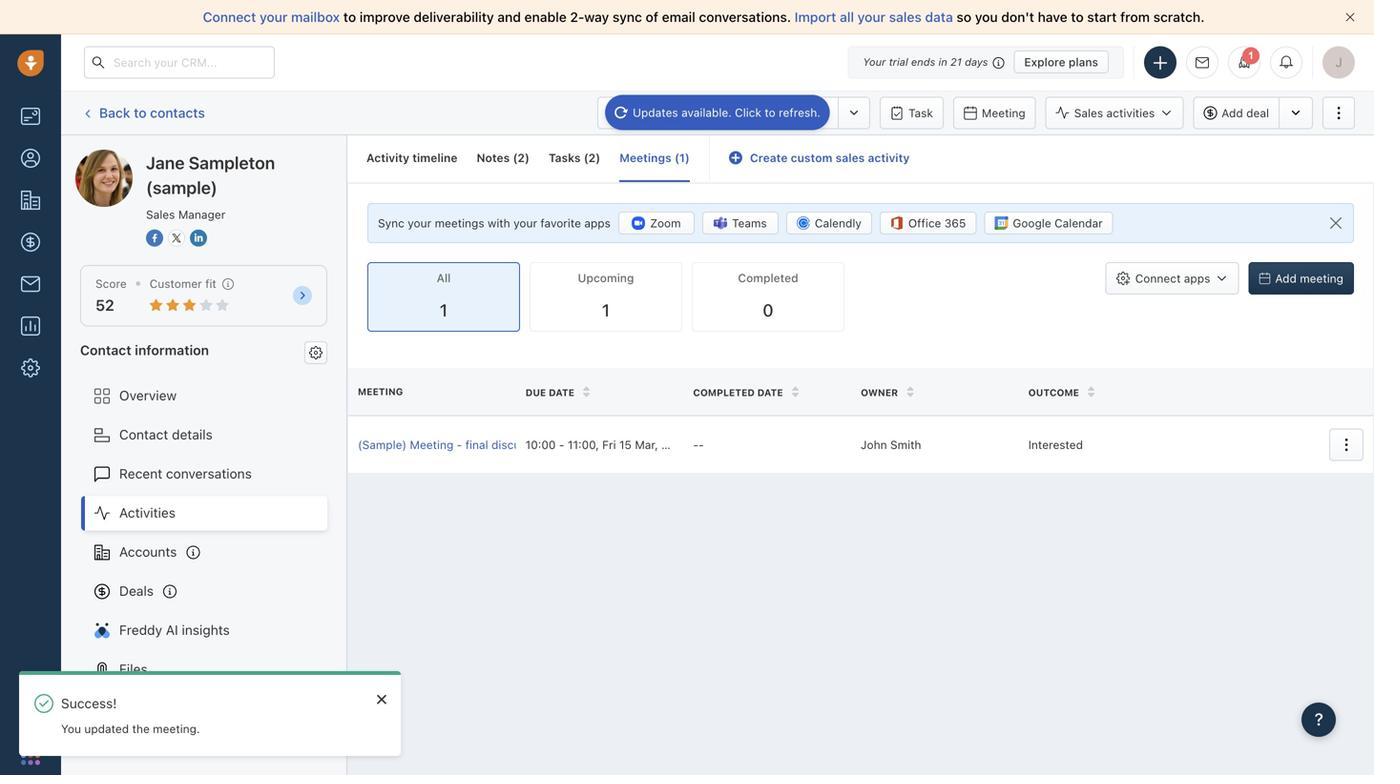 Task type: locate. For each thing, give the bounding box(es) containing it.
2 vertical spatial meeting
[[410, 438, 454, 452]]

calendar
[[1055, 217, 1103, 230]]

sync your meetings with your favorite apps
[[378, 217, 611, 230]]

to left start
[[1071, 9, 1084, 25]]

) right the "meetings"
[[685, 151, 690, 165]]

contact for contact details
[[119, 427, 168, 443]]

your right with
[[514, 217, 537, 230]]

due date
[[526, 387, 575, 398]]

connect for connect apps
[[1135, 272, 1181, 285]]

your left mailbox
[[260, 9, 288, 25]]

email
[[626, 106, 655, 120]]

sales left activity
[[836, 151, 865, 165]]

meeting.
[[153, 723, 200, 736]]

1 vertical spatial completed
[[693, 387, 755, 398]]

information
[[135, 342, 209, 358]]

sales
[[1074, 106, 1103, 120], [146, 208, 175, 221]]

apps
[[584, 217, 611, 230], [1184, 272, 1210, 285]]

1 horizontal spatial (
[[584, 151, 589, 165]]

2 - from the left
[[559, 438, 565, 452]]

zoom button
[[618, 212, 695, 235]]

from
[[1120, 9, 1150, 25]]

meeting left "final"
[[410, 438, 454, 452]]

52
[[95, 296, 114, 315]]

1 horizontal spatial )
[[596, 151, 600, 165]]

contact
[[80, 342, 131, 358], [119, 427, 168, 443]]

your right sync
[[408, 217, 432, 230]]

back to contacts link
[[80, 98, 206, 128]]

meeting down days
[[982, 106, 1026, 120]]

contact up the recent
[[119, 427, 168, 443]]

2 ( from the left
[[584, 151, 589, 165]]

0 horizontal spatial )
[[525, 151, 530, 165]]

(sample) up manager
[[216, 149, 270, 165]]

task button
[[880, 97, 944, 129]]

sales activities button
[[1046, 97, 1193, 129], [1046, 97, 1184, 129]]

0 horizontal spatial apps
[[584, 217, 611, 230]]

of
[[646, 9, 658, 25]]

1 vertical spatial contact
[[119, 427, 168, 443]]

completed
[[738, 272, 798, 285], [693, 387, 755, 398]]

deal
[[1246, 106, 1269, 120], [607, 438, 630, 452]]

the
[[586, 438, 603, 452], [132, 723, 150, 736]]

trial
[[889, 56, 908, 68]]

deal left mar,
[[607, 438, 630, 452]]

1 date from the left
[[549, 387, 575, 398]]

0 vertical spatial the
[[586, 438, 603, 452]]

1 vertical spatial apps
[[1184, 272, 1210, 285]]

john smith
[[861, 438, 921, 452]]

0 horizontal spatial (
[[513, 151, 518, 165]]

1 horizontal spatial add
[[1275, 272, 1297, 285]]

2 horizontal spatial )
[[685, 151, 690, 165]]

start
[[1087, 9, 1117, 25]]

refresh.
[[779, 106, 821, 119]]

0 horizontal spatial the
[[132, 723, 150, 736]]

0 vertical spatial (sample)
[[216, 149, 270, 165]]

sales left data
[[889, 9, 922, 25]]

to right back
[[134, 105, 147, 121]]

0 horizontal spatial add
[[1222, 106, 1243, 120]]

sampleton up manager
[[189, 153, 275, 173]]

1 vertical spatial meeting
[[358, 387, 403, 398]]

you
[[975, 9, 998, 25]]

conversations
[[166, 466, 252, 482]]

office 365 button
[[880, 212, 977, 235]]

( for meetings
[[675, 151, 679, 165]]

add deal button
[[1193, 97, 1279, 129]]

sales for sales activities
[[1074, 106, 1103, 120]]

meeting up (sample)
[[358, 387, 403, 398]]

completed date
[[693, 387, 783, 398]]

0 vertical spatial contact
[[80, 342, 131, 358]]

) for notes ( 2 )
[[525, 151, 530, 165]]

0 horizontal spatial deal
[[607, 438, 630, 452]]

sales
[[889, 9, 922, 25], [836, 151, 865, 165]]

) for meetings ( 1 )
[[685, 151, 690, 165]]

to inside 'updates available. click to refresh.' link
[[765, 106, 776, 119]]

) for tasks ( 2 )
[[596, 151, 600, 165]]

3 ) from the left
[[685, 151, 690, 165]]

( right the "meetings"
[[675, 151, 679, 165]]

-
[[457, 438, 462, 452], [559, 438, 565, 452], [693, 438, 699, 452], [699, 438, 704, 452]]

sales manager
[[146, 208, 226, 221]]

details
[[172, 427, 213, 443]]

) right tasks
[[596, 151, 600, 165]]

date right due
[[549, 387, 575, 398]]

2 horizontal spatial (
[[675, 151, 679, 165]]

0 vertical spatial add
[[1222, 106, 1243, 120]]

jane down contacts
[[146, 153, 185, 173]]

2 date from the left
[[757, 387, 783, 398]]

date for due date
[[549, 387, 575, 398]]

sales left manager
[[146, 208, 175, 221]]

to inside 'back to contacts' 'link'
[[134, 105, 147, 121]]

1 vertical spatial sales
[[836, 151, 865, 165]]

1 vertical spatial deal
[[607, 438, 630, 452]]

0 horizontal spatial sales
[[836, 151, 865, 165]]

0 vertical spatial deal
[[1246, 106, 1269, 120]]

teams button
[[702, 212, 779, 235]]

office 365
[[908, 217, 966, 230]]

1 horizontal spatial connect
[[1135, 272, 1181, 285]]

sampleton down contacts
[[147, 149, 212, 165]]

meeting button
[[953, 97, 1036, 129]]

sales left "activities"
[[1074, 106, 1103, 120]]

1 vertical spatial add
[[1275, 272, 1297, 285]]

0 vertical spatial completed
[[738, 272, 798, 285]]

1 vertical spatial sales
[[146, 208, 175, 221]]

11:00,
[[568, 438, 599, 452]]

1
[[1248, 50, 1254, 62], [679, 151, 685, 165], [440, 300, 448, 321], [602, 300, 610, 321]]

0 vertical spatial sales
[[889, 9, 922, 25]]

create
[[750, 151, 788, 165]]

1 2 from the left
[[518, 151, 525, 165]]

0 horizontal spatial sales
[[146, 208, 175, 221]]

tasks
[[549, 151, 581, 165]]

2 right 'notes'
[[518, 151, 525, 165]]

(sample) meeting - final discussion about the deal
[[358, 438, 630, 452]]

add deal
[[1222, 106, 1269, 120]]

1 horizontal spatial the
[[586, 438, 603, 452]]

meetings
[[620, 151, 672, 165]]

have
[[1038, 9, 1068, 25]]

0 vertical spatial sales
[[1074, 106, 1103, 120]]

contact down "52" button
[[80, 342, 131, 358]]

date down '0'
[[757, 387, 783, 398]]

4 - from the left
[[699, 438, 704, 452]]

2 right tasks
[[589, 151, 596, 165]]

activities
[[119, 505, 176, 521]]

jane sampleton (sample) up manager
[[146, 153, 275, 198]]

to
[[343, 9, 356, 25], [1071, 9, 1084, 25], [134, 105, 147, 121], [765, 106, 776, 119]]

deal down 1 link at the top right of page
[[1246, 106, 1269, 120]]

1 horizontal spatial sales
[[1074, 106, 1103, 120]]

all
[[840, 9, 854, 25]]

email
[[662, 9, 696, 25]]

1 horizontal spatial date
[[757, 387, 783, 398]]

meeting inside "button"
[[982, 106, 1026, 120]]

2 2 from the left
[[589, 151, 596, 165]]

(sample) up the sales manager
[[146, 178, 217, 198]]

1 right send email icon
[[1248, 50, 1254, 62]]

0 vertical spatial apps
[[584, 217, 611, 230]]

add down 1 link at the top right of page
[[1222, 106, 1243, 120]]

)
[[525, 151, 530, 165], [596, 151, 600, 165], [685, 151, 690, 165]]

contacts
[[150, 105, 205, 121]]

activity
[[366, 151, 409, 165]]

email button
[[597, 97, 665, 129]]

2 horizontal spatial meeting
[[982, 106, 1026, 120]]

create custom sales activity link
[[729, 151, 910, 165]]

meetings
[[435, 217, 484, 230]]

about
[[552, 438, 583, 452]]

1 horizontal spatial sales
[[889, 9, 922, 25]]

1 horizontal spatial jane
[[146, 153, 185, 173]]

1 vertical spatial connect
[[1135, 272, 1181, 285]]

activity timeline
[[366, 151, 458, 165]]

discussion
[[492, 438, 549, 452]]

sampleton
[[147, 149, 212, 165], [189, 153, 275, 173]]

1 ) from the left
[[525, 151, 530, 165]]

your
[[260, 9, 288, 25], [858, 9, 886, 25], [408, 217, 432, 230], [514, 217, 537, 230]]

activities
[[1107, 106, 1155, 120]]

) right 'notes'
[[525, 151, 530, 165]]

add left meeting
[[1275, 272, 1297, 285]]

score
[[95, 277, 127, 291]]

the right 'about'
[[586, 438, 603, 452]]

1 horizontal spatial 2
[[589, 151, 596, 165]]

( right tasks
[[584, 151, 589, 165]]

0 horizontal spatial meeting
[[358, 387, 403, 398]]

1 ( from the left
[[513, 151, 518, 165]]

0 vertical spatial connect
[[203, 9, 256, 25]]

0 horizontal spatial connect
[[203, 9, 256, 25]]

( right 'notes'
[[513, 151, 518, 165]]

0 vertical spatial meeting
[[982, 106, 1026, 120]]

date
[[549, 387, 575, 398], [757, 387, 783, 398]]

sales activities
[[1074, 106, 1155, 120]]

1 horizontal spatial deal
[[1246, 106, 1269, 120]]

1 horizontal spatial meeting
[[410, 438, 454, 452]]

2 ) from the left
[[596, 151, 600, 165]]

explore plans link
[[1014, 51, 1109, 73]]

contact information
[[80, 342, 209, 358]]

0 horizontal spatial 2
[[518, 151, 525, 165]]

tasks ( 2 )
[[549, 151, 600, 165]]

add for add meeting
[[1275, 272, 1297, 285]]

with
[[488, 217, 510, 230]]

jane
[[114, 149, 143, 165], [146, 153, 185, 173]]

explore plans
[[1024, 55, 1098, 69]]

to right click
[[765, 106, 776, 119]]

updates available. click to refresh. link
[[605, 95, 830, 130]]

jane down 'back to contacts' 'link'
[[114, 149, 143, 165]]

3 ( from the left
[[675, 151, 679, 165]]

sales for sales manager
[[146, 208, 175, 221]]

back
[[99, 105, 130, 121]]

mar,
[[635, 438, 658, 452]]

sync
[[613, 9, 642, 25]]

the right updated
[[132, 723, 150, 736]]

0 horizontal spatial date
[[549, 387, 575, 398]]



Task type: describe. For each thing, give the bounding box(es) containing it.
21
[[951, 56, 962, 68]]

recent
[[119, 466, 162, 482]]

fri
[[602, 438, 616, 452]]

due
[[526, 387, 546, 398]]

2024
[[662, 438, 690, 452]]

send email image
[[1196, 57, 1209, 69]]

sms
[[804, 106, 828, 120]]

1 down upcoming
[[602, 300, 610, 321]]

score 52
[[95, 277, 127, 315]]

enable
[[525, 9, 567, 25]]

conversations.
[[699, 9, 791, 25]]

10:00
[[526, 438, 556, 452]]

so
[[957, 9, 972, 25]]

add for add deal
[[1222, 106, 1243, 120]]

mailbox
[[291, 9, 340, 25]]

connect your mailbox to improve deliverability and enable 2-way sync of email conversations. import all your sales data so you don't have to start from scratch.
[[203, 9, 1205, 25]]

zoom
[[650, 217, 681, 230]]

smith
[[890, 438, 921, 452]]

connect your mailbox link
[[203, 9, 343, 25]]

sms button
[[775, 97, 838, 129]]

upcoming
[[578, 272, 634, 285]]

1 link
[[1228, 46, 1261, 79]]

sync
[[378, 217, 405, 230]]

and
[[498, 9, 521, 25]]

1 right the "meetings"
[[679, 151, 685, 165]]

teams
[[732, 217, 767, 230]]

jane sampleton (sample) down contacts
[[114, 149, 270, 165]]

52 button
[[95, 296, 114, 315]]

create custom sales activity
[[750, 151, 910, 165]]

to right mailbox
[[343, 9, 356, 25]]

Search your CRM... text field
[[84, 46, 275, 79]]

deal inside button
[[1246, 106, 1269, 120]]

calendly
[[815, 217, 862, 230]]

1 vertical spatial (sample)
[[146, 178, 217, 198]]

meeting
[[1300, 272, 1344, 285]]

final
[[465, 438, 488, 452]]

your trial ends in 21 days
[[863, 56, 988, 68]]

2 for notes ( 2 )
[[518, 151, 525, 165]]

your right all
[[858, 9, 886, 25]]

freshworks switcher image
[[21, 747, 40, 766]]

your
[[863, 56, 886, 68]]

date for completed date
[[757, 387, 783, 398]]

completed for completed
[[738, 272, 798, 285]]

notes
[[477, 151, 510, 165]]

all
[[437, 272, 451, 285]]

(sample) meeting - final discussion about the deal link
[[358, 437, 630, 453]]

10:00 - 11:00, fri 15 mar, 2024 --
[[526, 438, 704, 452]]

customer
[[150, 277, 202, 291]]

1 down all
[[440, 300, 448, 321]]

ai
[[166, 623, 178, 639]]

15
[[619, 438, 632, 452]]

back to contacts
[[99, 105, 205, 121]]

contact for contact information
[[80, 342, 131, 358]]

success!
[[61, 696, 117, 712]]

close image
[[1346, 12, 1355, 22]]

import
[[795, 9, 836, 25]]

plans
[[1069, 55, 1098, 69]]

recent conversations
[[119, 466, 252, 482]]

available.
[[681, 106, 732, 119]]

updated
[[84, 723, 129, 736]]

add meeting button
[[1249, 263, 1354, 295]]

notes ( 2 )
[[477, 151, 530, 165]]

completed for completed date
[[693, 387, 755, 398]]

365
[[945, 217, 966, 230]]

0 horizontal spatial jane
[[114, 149, 143, 165]]

call link
[[675, 97, 733, 129]]

2 for tasks ( 2 )
[[589, 151, 596, 165]]

call
[[703, 106, 724, 120]]

in
[[939, 56, 948, 68]]

updates
[[633, 106, 678, 119]]

favorite
[[541, 217, 581, 230]]

call button
[[675, 97, 733, 129]]

( for tasks
[[584, 151, 589, 165]]

close image
[[377, 695, 387, 706]]

john
[[861, 438, 887, 452]]

(sample)
[[358, 438, 407, 452]]

1 - from the left
[[457, 438, 462, 452]]

custom
[[791, 151, 833, 165]]

ends
[[911, 56, 936, 68]]

contact details
[[119, 427, 213, 443]]

1 inside 1 link
[[1248, 50, 1254, 62]]

don't
[[1001, 9, 1034, 25]]

3 - from the left
[[693, 438, 699, 452]]

google calendar
[[1013, 217, 1103, 230]]

deals
[[119, 584, 154, 599]]

add meeting
[[1275, 272, 1344, 285]]

connect for connect your mailbox to improve deliverability and enable 2-way sync of email conversations. import all your sales data so you don't have to start from scratch.
[[203, 9, 256, 25]]

fit
[[205, 277, 216, 291]]

office
[[908, 217, 941, 230]]

0
[[763, 300, 774, 321]]

1 vertical spatial the
[[132, 723, 150, 736]]

way
[[584, 9, 609, 25]]

2-
[[570, 9, 584, 25]]

( for notes
[[513, 151, 518, 165]]

interested
[[1029, 438, 1083, 452]]

customer fit
[[150, 277, 216, 291]]

1 horizontal spatial apps
[[1184, 272, 1210, 285]]

manager
[[178, 208, 226, 221]]

meetings ( 1 )
[[620, 151, 690, 165]]

data
[[925, 9, 953, 25]]

mng settings image
[[309, 346, 323, 360]]



Task type: vqa. For each thing, say whether or not it's contained in the screenshot.
Add outcome link
no



